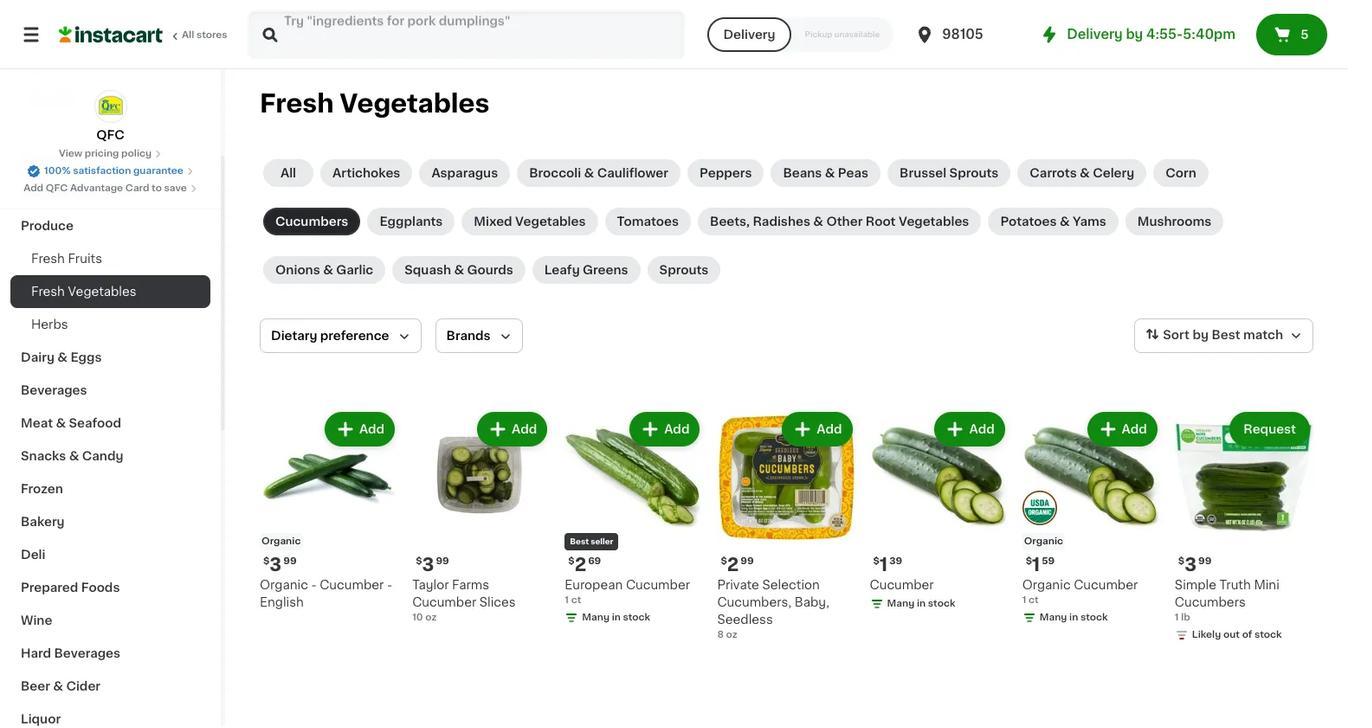 Task type: describe. For each thing, give the bounding box(es) containing it.
potatoes
[[1001, 216, 1057, 228]]

other
[[827, 216, 863, 228]]

baby,
[[795, 597, 830, 609]]

frozen
[[21, 483, 63, 495]]

0 horizontal spatial fresh vegetables
[[31, 286, 136, 298]]

3 product group from the left
[[565, 409, 704, 629]]

dairy & eggs
[[21, 352, 102, 364]]

cucumber inside the european cucumber 1 ct
[[626, 580, 690, 592]]

delivery by 4:55-5:40pm link
[[1040, 24, 1236, 45]]

69
[[588, 557, 601, 567]]

view pricing policy link
[[59, 147, 162, 161]]

radishes
[[753, 216, 811, 228]]

mushrooms
[[1138, 216, 1212, 228]]

add button for cucumber
[[937, 414, 1004, 445]]

add button for private selection cucumbers, baby, seedless
[[784, 414, 851, 445]]

fresh fruits link
[[10, 243, 210, 275]]

dietary
[[271, 330, 317, 342]]

99 for taylor farms cucumber slices
[[436, 557, 449, 567]]

99 for organic - cucumber - english
[[283, 557, 297, 567]]

1 left 59
[[1033, 556, 1041, 574]]

& for squash & gourds
[[454, 264, 464, 276]]

mixed vegetables
[[474, 216, 586, 228]]

5 button
[[1257, 14, 1328, 55]]

stores
[[197, 30, 228, 40]]

1 inside simple truth mini cucumbers 1 lb
[[1175, 613, 1179, 623]]

vegetables up herbs link
[[68, 286, 136, 298]]

carrots & celery
[[1030, 167, 1135, 179]]

asparagus
[[432, 167, 498, 179]]

fresh for produce
[[31, 253, 65, 265]]

liquor
[[21, 714, 61, 726]]

liquor link
[[10, 703, 210, 727]]

recipes
[[21, 154, 72, 166]]

all for all
[[281, 167, 296, 179]]

1 horizontal spatial many
[[887, 600, 915, 609]]

corn
[[1166, 167, 1197, 179]]

delivery for delivery by 4:55-5:40pm
[[1067, 28, 1123, 41]]

add button for organic cucumber
[[1089, 414, 1156, 445]]

qfc inside qfc link
[[96, 129, 125, 141]]

satisfaction
[[73, 166, 131, 176]]

beverages link
[[10, 374, 210, 407]]

& for meat & seafood
[[56, 417, 66, 430]]

many in stock for 1
[[1040, 613, 1108, 623]]

onions
[[275, 264, 320, 276]]

meat & seafood link
[[10, 407, 210, 440]]

$ for cucumber
[[874, 557, 880, 567]]

$ 2 99
[[721, 556, 754, 574]]

$ 1 39
[[874, 556, 903, 574]]

seller
[[591, 538, 614, 546]]

likely
[[1193, 631, 1222, 640]]

cucumber inside "taylor farms cucumber slices 10 oz"
[[412, 597, 477, 609]]

& for beans & peas
[[825, 167, 835, 179]]

add for organic - cucumber - english
[[359, 424, 385, 436]]

beer
[[21, 681, 50, 693]]

& for onions & garlic
[[323, 264, 333, 276]]

leafy greens
[[545, 264, 629, 276]]

sort
[[1164, 329, 1190, 341]]

recipes link
[[10, 144, 210, 177]]

view
[[59, 149, 82, 159]]

guarantee
[[133, 166, 184, 176]]

save
[[164, 184, 187, 193]]

peas
[[838, 167, 869, 179]]

add qfc advantage card to save
[[24, 184, 187, 193]]

add button for taylor farms cucumber slices
[[479, 414, 546, 445]]

ct for 2
[[571, 596, 581, 606]]

cucumber inside organic - cucumber - english
[[320, 580, 384, 592]]

selection
[[763, 580, 820, 592]]

eggplants
[[380, 216, 443, 228]]

qfc logo image
[[94, 90, 127, 123]]

deli
[[21, 549, 45, 561]]

potatoes & yams
[[1001, 216, 1107, 228]]

meat
[[21, 417, 53, 430]]

organic inside organic - cucumber - english
[[260, 580, 308, 592]]

1 horizontal spatial many in stock
[[887, 600, 956, 609]]

1 vertical spatial beverages
[[54, 648, 120, 660]]

gourds
[[467, 264, 514, 276]]

eggs
[[70, 352, 102, 364]]

5:40pm
[[1183, 28, 1236, 41]]

add for private selection cucumbers, baby, seedless
[[817, 424, 842, 436]]

instacart logo image
[[59, 24, 163, 45]]

brands
[[447, 330, 491, 342]]

broccoli & cauliflower
[[529, 167, 669, 179]]

advantage
[[70, 184, 123, 193]]

by for delivery
[[1126, 28, 1144, 41]]

$ for european cucumber
[[568, 557, 575, 567]]

oz inside private selection cucumbers, baby, seedless 8 oz
[[726, 631, 738, 640]]

99 for simple truth mini cucumbers
[[1199, 557, 1212, 567]]

add button for european cucumber
[[632, 414, 699, 445]]

3 for taylor farms cucumber slices
[[422, 556, 434, 574]]

european
[[565, 580, 623, 592]]

2 - from the left
[[387, 580, 393, 592]]

buy it again
[[49, 58, 122, 70]]

4 product group from the left
[[718, 409, 856, 643]]

10
[[412, 613, 423, 623]]

item badge image
[[1023, 491, 1057, 526]]

peppers
[[700, 167, 752, 179]]

$ 3 99 for simple truth mini cucumbers
[[1179, 556, 1212, 574]]

request button
[[1232, 414, 1309, 445]]

in for 1
[[1070, 613, 1079, 623]]

add qfc advantage card to save link
[[24, 182, 197, 196]]

by for sort
[[1193, 329, 1209, 341]]

& for snacks & candy
[[69, 450, 79, 463]]

0 horizontal spatial cucumbers
[[275, 216, 349, 228]]

leafy greens link
[[533, 256, 641, 284]]

truth
[[1220, 580, 1251, 592]]

out
[[1224, 631, 1240, 640]]

$ for taylor farms cucumber slices
[[416, 557, 422, 567]]

99 for private selection cucumbers, baby, seedless
[[741, 557, 754, 567]]

all for all stores
[[182, 30, 194, 40]]

add for organic cucumber
[[1122, 424, 1148, 436]]

3 for simple truth mini cucumbers
[[1185, 556, 1197, 574]]

best for best match
[[1212, 329, 1241, 341]]

seafood
[[69, 417, 121, 430]]

farms
[[452, 580, 489, 592]]

carrots & celery link
[[1018, 159, 1147, 187]]

prepared foods link
[[10, 572, 210, 605]]

beets,
[[710, 216, 750, 228]]

snacks & candy link
[[10, 440, 210, 473]]

1 horizontal spatial in
[[917, 600, 926, 609]]

qfc inside add qfc advantage card to save link
[[46, 184, 68, 193]]

add for european cucumber
[[665, 424, 690, 436]]

service type group
[[708, 17, 894, 52]]

in for 2
[[612, 613, 621, 623]]

seedless
[[718, 614, 773, 626]]

root
[[866, 216, 896, 228]]

cucumbers link
[[263, 208, 361, 236]]

beets, radishes & other root vegetables link
[[698, 208, 982, 236]]

$ for simple truth mini cucumbers
[[1179, 557, 1185, 567]]

sprouts inside sprouts link
[[660, 264, 709, 276]]

beans
[[783, 167, 822, 179]]

preference
[[320, 330, 389, 342]]

2 product group from the left
[[412, 409, 551, 626]]

1 inside organic cucumber 1 ct
[[1023, 596, 1027, 606]]



Task type: vqa. For each thing, say whether or not it's contained in the screenshot.
middle get
no



Task type: locate. For each thing, give the bounding box(es) containing it.
$ 3 99 up simple
[[1179, 556, 1212, 574]]

simple
[[1175, 580, 1217, 592]]

0 horizontal spatial all
[[182, 30, 194, 40]]

frozen link
[[10, 473, 210, 506]]

delivery for delivery
[[724, 29, 776, 41]]

carrots
[[1030, 167, 1077, 179]]

2 2 from the left
[[727, 556, 739, 574]]

brussel sprouts link
[[888, 159, 1011, 187]]

$ for organic cucumber
[[1026, 557, 1033, 567]]

99 up private
[[741, 557, 754, 567]]

sprouts link
[[648, 256, 721, 284]]

ct for 1
[[1029, 596, 1039, 606]]

fresh vegetables down fruits
[[31, 286, 136, 298]]

fruits
[[68, 253, 102, 265]]

lb
[[1182, 613, 1191, 623]]

snacks & candy
[[21, 450, 123, 463]]

3 up english
[[270, 556, 282, 574]]

39
[[890, 557, 903, 567]]

ct inside the european cucumber 1 ct
[[571, 596, 581, 606]]

$ up taylor
[[416, 557, 422, 567]]

99 up taylor
[[436, 557, 449, 567]]

garlic
[[336, 264, 374, 276]]

stock
[[928, 600, 956, 609], [623, 613, 651, 623], [1081, 613, 1108, 623], [1255, 631, 1283, 640]]

$ left 39
[[874, 557, 880, 567]]

many in stock down organic cucumber 1 ct
[[1040, 613, 1108, 623]]

beverages down dairy & eggs
[[21, 385, 87, 397]]

qfc up view pricing policy link
[[96, 129, 125, 141]]

& right meat
[[56, 417, 66, 430]]

many down organic cucumber 1 ct
[[1040, 613, 1067, 623]]

1 horizontal spatial ct
[[1029, 596, 1039, 606]]

best match
[[1212, 329, 1284, 341]]

by inside best match sort by field
[[1193, 329, 1209, 341]]

1 $ 3 99 from the left
[[263, 556, 297, 574]]

1 inside the european cucumber 1 ct
[[565, 596, 569, 606]]

peppers link
[[688, 159, 764, 187]]

3 $ from the left
[[568, 557, 575, 567]]

vegetables down the brussel
[[899, 216, 970, 228]]

3 $ 3 99 from the left
[[1179, 556, 1212, 574]]

$ left 69
[[568, 557, 575, 567]]

$ up private
[[721, 557, 727, 567]]

2 99 from the left
[[436, 557, 449, 567]]

best seller
[[570, 538, 614, 546]]

fresh vegetables up artichokes link
[[260, 91, 490, 116]]

policy
[[121, 149, 152, 159]]

dairy
[[21, 352, 54, 364]]

1 $ from the left
[[263, 557, 270, 567]]

produce
[[21, 220, 74, 232]]

celery
[[1093, 167, 1135, 179]]

by right sort
[[1193, 329, 1209, 341]]

asparagus link
[[420, 159, 510, 187]]

1 product group from the left
[[260, 409, 399, 612]]

4 $ from the left
[[721, 557, 727, 567]]

1 vertical spatial oz
[[726, 631, 738, 640]]

3 for organic - cucumber - english
[[270, 556, 282, 574]]

5 $ from the left
[[874, 557, 880, 567]]

leafy
[[545, 264, 580, 276]]

oz
[[426, 613, 437, 623], [726, 631, 738, 640]]

add button for organic - cucumber - english
[[326, 414, 393, 445]]

best left match
[[1212, 329, 1241, 341]]

0 vertical spatial fresh vegetables
[[260, 91, 490, 116]]

2 3 from the left
[[422, 556, 434, 574]]

$ for organic - cucumber - english
[[263, 557, 270, 567]]

sprouts down tomatoes
[[660, 264, 709, 276]]

sprouts right the brussel
[[950, 167, 999, 179]]

many in stock for 2
[[582, 613, 651, 623]]

3 add button from the left
[[632, 414, 699, 445]]

hard
[[21, 648, 51, 660]]

dietary preference
[[271, 330, 389, 342]]

$ for private selection cucumbers, baby, seedless
[[721, 557, 727, 567]]

Search field
[[249, 12, 684, 57]]

meat & seafood
[[21, 417, 121, 430]]

4:55-
[[1147, 28, 1183, 41]]

oz inside "taylor farms cucumber slices 10 oz"
[[426, 613, 437, 623]]

1 left 39
[[880, 556, 888, 574]]

1 vertical spatial fresh
[[31, 253, 65, 265]]

add for cucumber
[[970, 424, 995, 436]]

fresh fruits
[[31, 253, 102, 265]]

all stores
[[182, 30, 228, 40]]

59
[[1042, 557, 1055, 567]]

beverages inside 'link'
[[21, 385, 87, 397]]

beverages
[[21, 385, 87, 397], [54, 648, 120, 660]]

many in stock
[[887, 600, 956, 609], [582, 613, 651, 623], [1040, 613, 1108, 623]]

2 horizontal spatial many
[[1040, 613, 1067, 623]]

0 vertical spatial by
[[1126, 28, 1144, 41]]

0 horizontal spatial sprouts
[[660, 264, 709, 276]]

4 99 from the left
[[1199, 557, 1212, 567]]

qfc down 100%
[[46, 184, 68, 193]]

6 $ from the left
[[1026, 557, 1033, 567]]

& right broccoli on the left
[[584, 167, 594, 179]]

0 horizontal spatial in
[[612, 613, 621, 623]]

cauliflower
[[597, 167, 669, 179]]

$ inside $ 1 59
[[1026, 557, 1033, 567]]

1 horizontal spatial oz
[[726, 631, 738, 640]]

& left gourds at top
[[454, 264, 464, 276]]

buy it again link
[[10, 47, 210, 81]]

all up cucumbers link
[[281, 167, 296, 179]]

1 vertical spatial all
[[281, 167, 296, 179]]

0 vertical spatial oz
[[426, 613, 437, 623]]

3 99 from the left
[[741, 557, 754, 567]]

vegetables down broccoli on the left
[[515, 216, 586, 228]]

1 horizontal spatial delivery
[[1067, 28, 1123, 41]]

dietary preference button
[[260, 319, 421, 353]]

2 vertical spatial fresh
[[31, 286, 65, 298]]

add for taylor farms cucumber slices
[[512, 424, 537, 436]]

many for 2
[[582, 613, 610, 623]]

1 vertical spatial sprouts
[[660, 264, 709, 276]]

1 99 from the left
[[283, 557, 297, 567]]

oz right 8
[[726, 631, 738, 640]]

0 horizontal spatial many in stock
[[582, 613, 651, 623]]

1 horizontal spatial by
[[1193, 329, 1209, 341]]

fresh for fresh fruits
[[31, 286, 65, 298]]

lists
[[49, 93, 78, 105]]

0 vertical spatial best
[[1212, 329, 1241, 341]]

1 - from the left
[[311, 580, 317, 592]]

1 horizontal spatial cucumbers
[[1175, 597, 1246, 609]]

ct
[[571, 596, 581, 606], [1029, 596, 1039, 606]]

many for 1
[[1040, 613, 1067, 623]]

& right beer
[[53, 681, 63, 693]]

& left eggs
[[57, 352, 68, 364]]

1 horizontal spatial best
[[1212, 329, 1241, 341]]

1 vertical spatial by
[[1193, 329, 1209, 341]]

0 horizontal spatial 2
[[575, 556, 587, 574]]

many in stock down the european cucumber 1 ct
[[582, 613, 651, 623]]

& for dairy & eggs
[[57, 352, 68, 364]]

& left yams
[[1060, 216, 1070, 228]]

$ up simple
[[1179, 557, 1185, 567]]

fresh up herbs
[[31, 286, 65, 298]]

cucumbers up onions & garlic link
[[275, 216, 349, 228]]

$ 3 99 up taylor
[[416, 556, 449, 574]]

fresh up all link
[[260, 91, 334, 116]]

organic cucumber 1 ct
[[1023, 580, 1138, 606]]

1 horizontal spatial -
[[387, 580, 393, 592]]

mini
[[1255, 580, 1280, 592]]

0 horizontal spatial many
[[582, 613, 610, 623]]

& for carrots & celery
[[1080, 167, 1090, 179]]

1 vertical spatial fresh vegetables
[[31, 286, 136, 298]]

herbs link
[[10, 308, 210, 341]]

prepared
[[21, 582, 78, 594]]

greens
[[583, 264, 629, 276]]

2 horizontal spatial many in stock
[[1040, 613, 1108, 623]]

brussel
[[900, 167, 947, 179]]

& left peas
[[825, 167, 835, 179]]

2 horizontal spatial in
[[1070, 613, 1079, 623]]

delivery inside button
[[724, 29, 776, 41]]

0 horizontal spatial delivery
[[724, 29, 776, 41]]

6 add button from the left
[[1089, 414, 1156, 445]]

3 3 from the left
[[1185, 556, 1197, 574]]

simple truth mini cucumbers 1 lb
[[1175, 580, 1280, 623]]

99 up english
[[283, 557, 297, 567]]

0 horizontal spatial $ 3 99
[[263, 556, 297, 574]]

2 up private
[[727, 556, 739, 574]]

english
[[260, 597, 304, 609]]

Best match Sort by field
[[1135, 319, 1314, 353]]

bakery
[[21, 516, 65, 528]]

0 horizontal spatial -
[[311, 580, 317, 592]]

$ 3 99 for organic - cucumber - english
[[263, 556, 297, 574]]

0 horizontal spatial oz
[[426, 613, 437, 623]]

8
[[718, 631, 724, 640]]

best inside the 'product' group
[[570, 538, 589, 546]]

$ 3 99 for taylor farms cucumber slices
[[416, 556, 449, 574]]

1 ct from the left
[[571, 596, 581, 606]]

taylor
[[412, 580, 449, 592]]

$ inside $ 1 39
[[874, 557, 880, 567]]

& left celery
[[1080, 167, 1090, 179]]

squash & gourds
[[405, 264, 514, 276]]

0 horizontal spatial by
[[1126, 28, 1144, 41]]

ct down european at left bottom
[[571, 596, 581, 606]]

2 $ 3 99 from the left
[[416, 556, 449, 574]]

hard beverages link
[[10, 638, 210, 670]]

by left 4:55-
[[1126, 28, 1144, 41]]

brands button
[[435, 319, 523, 353]]

$
[[263, 557, 270, 567], [416, 557, 422, 567], [568, 557, 575, 567], [721, 557, 727, 567], [874, 557, 880, 567], [1026, 557, 1033, 567], [1179, 557, 1185, 567]]

qfc link
[[94, 90, 127, 144]]

2 left 69
[[575, 556, 587, 574]]

0 horizontal spatial qfc
[[46, 184, 68, 193]]

cucumbers down simple
[[1175, 597, 1246, 609]]

$ 3 99 up english
[[263, 556, 297, 574]]

1 2 from the left
[[575, 556, 587, 574]]

beets, radishes & other root vegetables
[[710, 216, 970, 228]]

2 add button from the left
[[479, 414, 546, 445]]

1 add button from the left
[[326, 414, 393, 445]]

product group
[[260, 409, 399, 612], [412, 409, 551, 626], [565, 409, 704, 629], [718, 409, 856, 643], [870, 409, 1009, 615], [1023, 409, 1161, 629], [1175, 409, 1314, 646]]

0 vertical spatial qfc
[[96, 129, 125, 141]]

fresh down produce on the top of page
[[31, 253, 65, 265]]

1 vertical spatial best
[[570, 538, 589, 546]]

0 vertical spatial fresh
[[260, 91, 334, 116]]

$ inside the $ 2 99
[[721, 557, 727, 567]]

& inside "link"
[[584, 167, 594, 179]]

it
[[76, 58, 85, 70]]

1 horizontal spatial fresh vegetables
[[260, 91, 490, 116]]

0 vertical spatial beverages
[[21, 385, 87, 397]]

1 down $ 1 59
[[1023, 596, 1027, 606]]

cucumber
[[320, 580, 384, 592], [626, 580, 690, 592], [870, 580, 934, 592], [1074, 580, 1138, 592], [412, 597, 477, 609]]

all stores link
[[59, 10, 229, 59]]

cucumber inside organic cucumber 1 ct
[[1074, 580, 1138, 592]]

beverages up cider
[[54, 648, 120, 660]]

&
[[584, 167, 594, 179], [825, 167, 835, 179], [1080, 167, 1090, 179], [814, 216, 824, 228], [1060, 216, 1070, 228], [323, 264, 333, 276], [454, 264, 464, 276], [57, 352, 68, 364], [56, 417, 66, 430], [69, 450, 79, 463], [53, 681, 63, 693]]

$ inside $ 2 69
[[568, 557, 575, 567]]

1 down european at left bottom
[[565, 596, 569, 606]]

ct down $ 1 59
[[1029, 596, 1039, 606]]

european cucumber 1 ct
[[565, 580, 690, 606]]

many down european at left bottom
[[582, 613, 610, 623]]

4 add button from the left
[[784, 414, 851, 445]]

& for broccoli & cauliflower
[[584, 167, 594, 179]]

many in stock down 39
[[887, 600, 956, 609]]

squash & gourds link
[[393, 256, 526, 284]]

-
[[311, 580, 317, 592], [387, 580, 393, 592]]

add inside add qfc advantage card to save link
[[24, 184, 43, 193]]

& left "candy" at left
[[69, 450, 79, 463]]

3 up simple
[[1185, 556, 1197, 574]]

None search field
[[248, 10, 686, 59]]

many down $ 1 39
[[887, 600, 915, 609]]

& for potatoes & yams
[[1060, 216, 1070, 228]]

bakery link
[[10, 506, 210, 539]]

& left garlic
[[323, 264, 333, 276]]

100%
[[44, 166, 71, 176]]

ct inside organic cucumber 1 ct
[[1029, 596, 1039, 606]]

1 horizontal spatial qfc
[[96, 129, 125, 141]]

by inside delivery by 4:55-5:40pm link
[[1126, 28, 1144, 41]]

7 product group from the left
[[1175, 409, 1314, 646]]

mushrooms link
[[1126, 208, 1224, 236]]

0 vertical spatial cucumbers
[[275, 216, 349, 228]]

2 for private selection cucumbers, baby, seedless
[[727, 556, 739, 574]]

2 ct from the left
[[1029, 596, 1039, 606]]

99 up simple
[[1199, 557, 1212, 567]]

organic inside organic cucumber 1 ct
[[1023, 580, 1071, 592]]

sprouts inside brussel sprouts link
[[950, 167, 999, 179]]

0 vertical spatial sprouts
[[950, 167, 999, 179]]

1 3 from the left
[[270, 556, 282, 574]]

cider
[[66, 681, 101, 693]]

99 inside the $ 2 99
[[741, 557, 754, 567]]

organic - cucumber - english
[[260, 580, 393, 609]]

yams
[[1073, 216, 1107, 228]]

$ left 59
[[1026, 557, 1033, 567]]

1 horizontal spatial 2
[[727, 556, 739, 574]]

5 add button from the left
[[937, 414, 1004, 445]]

best for best seller
[[570, 538, 589, 546]]

$ up english
[[263, 557, 270, 567]]

artichokes link
[[320, 159, 413, 187]]

2 $ from the left
[[416, 557, 422, 567]]

1 vertical spatial cucumbers
[[1175, 597, 1246, 609]]

0 horizontal spatial 3
[[270, 556, 282, 574]]

0 vertical spatial all
[[182, 30, 194, 40]]

of
[[1243, 631, 1253, 640]]

all left stores
[[182, 30, 194, 40]]

2 horizontal spatial 3
[[1185, 556, 1197, 574]]

broccoli & cauliflower link
[[517, 159, 681, 187]]

thanksgiving
[[21, 187, 104, 199]]

oz right 10
[[426, 613, 437, 623]]

1 left lb
[[1175, 613, 1179, 623]]

6 product group from the left
[[1023, 409, 1161, 629]]

1 horizontal spatial 3
[[422, 556, 434, 574]]

best inside field
[[1212, 329, 1241, 341]]

1 horizontal spatial all
[[281, 167, 296, 179]]

5 product group from the left
[[870, 409, 1009, 615]]

thanksgiving link
[[10, 177, 210, 210]]

beans & peas link
[[771, 159, 881, 187]]

vegetables
[[340, 91, 490, 116], [515, 216, 586, 228], [899, 216, 970, 228], [68, 286, 136, 298]]

tomatoes
[[617, 216, 679, 228]]

candy
[[82, 450, 123, 463]]

& for beer & cider
[[53, 681, 63, 693]]

2 horizontal spatial $ 3 99
[[1179, 556, 1212, 574]]

vegetables up artichokes
[[340, 91, 490, 116]]

0 horizontal spatial best
[[570, 538, 589, 546]]

1 horizontal spatial sprouts
[[950, 167, 999, 179]]

1 horizontal spatial $ 3 99
[[416, 556, 449, 574]]

2 for european cucumber
[[575, 556, 587, 574]]

private selection cucumbers, baby, seedless 8 oz
[[718, 580, 830, 640]]

cucumbers inside simple truth mini cucumbers 1 lb
[[1175, 597, 1246, 609]]

lists link
[[10, 81, 210, 116]]

7 $ from the left
[[1179, 557, 1185, 567]]

0 horizontal spatial ct
[[571, 596, 581, 606]]

snacks
[[21, 450, 66, 463]]

prepared foods
[[21, 582, 120, 594]]

& left other
[[814, 216, 824, 228]]

1 vertical spatial qfc
[[46, 184, 68, 193]]

delivery
[[1067, 28, 1123, 41], [724, 29, 776, 41]]

best left seller
[[570, 538, 589, 546]]

3 up taylor
[[422, 556, 434, 574]]



